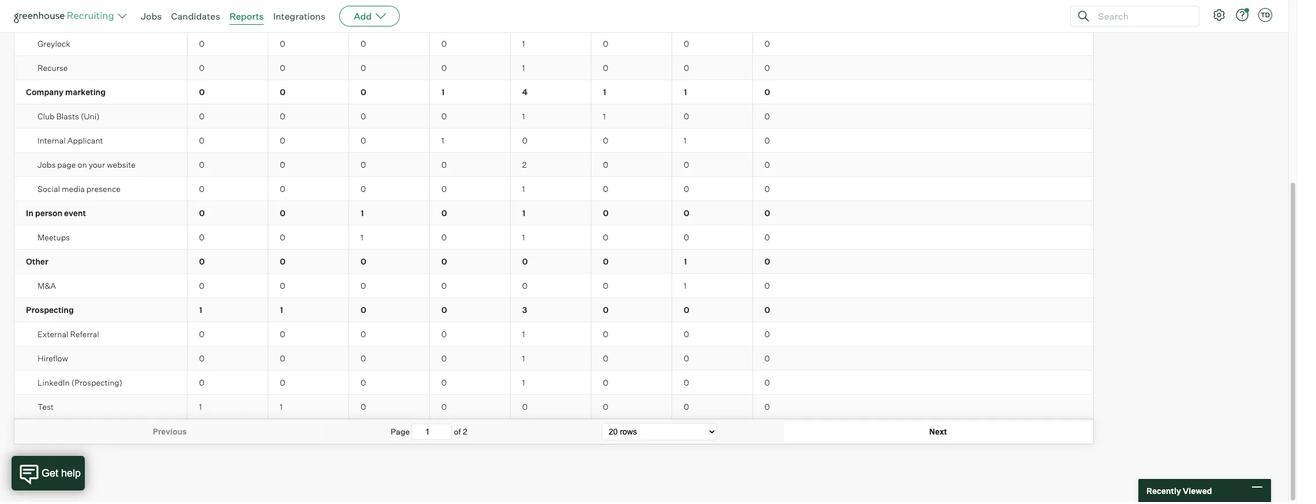 Task type: locate. For each thing, give the bounding box(es) containing it.
row group containing company marketing
[[14, 80, 1094, 105]]

1
[[522, 39, 525, 49], [522, 63, 525, 73], [442, 87, 445, 97], [603, 87, 606, 97], [684, 87, 687, 97], [522, 112, 525, 121], [603, 112, 606, 121], [442, 136, 444, 146], [684, 136, 687, 146], [522, 184, 525, 194], [361, 208, 364, 218], [522, 208, 526, 218], [361, 233, 364, 243], [522, 233, 525, 243], [684, 257, 687, 267], [684, 281, 687, 291], [199, 305, 202, 315], [280, 305, 283, 315], [522, 330, 525, 340], [522, 354, 525, 364], [522, 378, 525, 388], [199, 402, 202, 412], [280, 402, 283, 412]]

2 row from the top
[[14, 8, 1094, 31]]

(uni)
[[81, 112, 100, 121]]

15 row from the top
[[14, 323, 1094, 346]]

13 row group from the top
[[14, 274, 1094, 299]]

company marketing
[[26, 87, 106, 97]]

marketing
[[65, 87, 106, 97]]

16 row group from the top
[[14, 347, 1094, 371]]

row group containing club blasts (uni)
[[14, 105, 1094, 129]]

8 row group from the top
[[14, 153, 1094, 177]]

previous button
[[16, 422, 324, 443]]

jobs
[[141, 10, 162, 22], [38, 160, 56, 170]]

15 row group from the top
[[14, 323, 1094, 347]]

website
[[107, 160, 136, 170]]

12 row group from the top
[[14, 250, 1094, 274]]

7 row from the top
[[14, 129, 1094, 152]]

row containing greylock
[[14, 32, 1094, 56]]

2
[[522, 160, 527, 170], [463, 427, 468, 437]]

viewed
[[1183, 486, 1213, 496]]

candidates link
[[171, 10, 220, 22]]

None number field
[[412, 424, 452, 441]]

0 vertical spatial 2
[[522, 160, 527, 170]]

of 2
[[454, 427, 468, 437]]

person
[[35, 208, 62, 218]]

test
[[38, 402, 54, 412]]

row group containing meetups
[[14, 226, 1094, 250]]

0 horizontal spatial 2
[[463, 427, 468, 437]]

10 row from the top
[[14, 202, 1094, 225]]

jobs left the page
[[38, 160, 56, 170]]

hireflow
[[38, 354, 68, 364]]

row group
[[14, 0, 1094, 8], [14, 8, 1094, 32], [14, 32, 1094, 56], [14, 56, 1094, 80], [14, 80, 1094, 105], [14, 105, 1094, 129], [14, 129, 1094, 153], [14, 153, 1094, 177], [14, 177, 1094, 202], [14, 202, 1094, 226], [14, 226, 1094, 250], [14, 250, 1094, 274], [14, 274, 1094, 299], [14, 299, 1094, 323], [14, 323, 1094, 347], [14, 347, 1094, 371], [14, 371, 1094, 396], [14, 396, 1094, 419]]

row containing artisanal talent
[[14, 8, 1094, 31]]

2 row group from the top
[[14, 8, 1094, 32]]

4 row from the top
[[14, 56, 1094, 80]]

7 row group from the top
[[14, 129, 1094, 153]]

td button
[[1257, 6, 1275, 24]]

1 row from the top
[[14, 0, 1094, 7]]

row containing social media presence
[[14, 177, 1094, 201]]

9 row group from the top
[[14, 177, 1094, 202]]

integrations
[[273, 10, 326, 22]]

17 row group from the top
[[14, 371, 1094, 396]]

greylock
[[38, 39, 70, 49]]

row containing hireflow
[[14, 347, 1094, 371]]

row containing linkedin (prospecting)
[[14, 371, 1094, 395]]

6 row from the top
[[14, 105, 1094, 128]]

5 row group from the top
[[14, 80, 1094, 105]]

greenhouse recruiting image
[[14, 9, 118, 23]]

club blasts (uni)
[[38, 112, 100, 121]]

5 row from the top
[[14, 80, 1094, 104]]

row group containing greylock
[[14, 32, 1094, 56]]

18 row from the top
[[14, 396, 1094, 419]]

artisanal talent
[[38, 15, 96, 24]]

reports
[[230, 10, 264, 22]]

jobs left candidates link
[[141, 10, 162, 22]]

reports link
[[230, 10, 264, 22]]

row group containing linkedin (prospecting)
[[14, 371, 1094, 396]]

6 row group from the top
[[14, 105, 1094, 129]]

row containing test
[[14, 396, 1094, 419]]

(prospecting)
[[71, 378, 122, 388]]

linkedin
[[38, 378, 70, 388]]

other
[[26, 257, 48, 267]]

of
[[454, 427, 461, 437]]

8 row from the top
[[14, 153, 1094, 177]]

recurse
[[38, 63, 68, 73]]

artisanal
[[38, 15, 71, 24]]

row group containing recurse
[[14, 56, 1094, 80]]

12 row from the top
[[14, 250, 1094, 274]]

1 vertical spatial 2
[[463, 427, 468, 437]]

1 horizontal spatial jobs
[[141, 10, 162, 22]]

in
[[26, 208, 33, 218]]

10 row group from the top
[[14, 202, 1094, 226]]

1 vertical spatial jobs
[[38, 160, 56, 170]]

3 row from the top
[[14, 32, 1094, 56]]

jobs for jobs
[[141, 10, 162, 22]]

jobs link
[[141, 10, 162, 22]]

14 row group from the top
[[14, 299, 1094, 323]]

row group containing other
[[14, 250, 1094, 274]]

talent
[[72, 15, 96, 24]]

row containing in person event
[[14, 202, 1094, 225]]

page
[[391, 427, 410, 437]]

jobs page on your website
[[38, 160, 136, 170]]

referral
[[70, 330, 99, 340]]

1 horizontal spatial 2
[[522, 160, 527, 170]]

0 vertical spatial jobs
[[141, 10, 162, 22]]

next button
[[785, 422, 1092, 443]]

14 row from the top
[[14, 299, 1094, 322]]

m&a
[[38, 281, 56, 291]]

row
[[14, 0, 1094, 7], [14, 8, 1094, 31], [14, 32, 1094, 56], [14, 56, 1094, 80], [14, 80, 1094, 104], [14, 105, 1094, 128], [14, 129, 1094, 152], [14, 153, 1094, 177], [14, 177, 1094, 201], [14, 202, 1094, 225], [14, 226, 1094, 249], [14, 250, 1094, 274], [14, 274, 1094, 298], [14, 299, 1094, 322], [14, 323, 1094, 346], [14, 347, 1094, 371], [14, 371, 1094, 395], [14, 396, 1094, 419]]

club
[[38, 112, 55, 121]]

row group containing social media presence
[[14, 177, 1094, 202]]

0
[[199, 15, 205, 24], [280, 15, 285, 24], [361, 15, 366, 24], [199, 39, 205, 49], [280, 39, 285, 49], [361, 39, 366, 49], [442, 39, 447, 49], [603, 39, 609, 49], [684, 39, 689, 49], [765, 39, 770, 49], [199, 63, 205, 73], [280, 63, 285, 73], [361, 63, 366, 73], [442, 63, 447, 73], [603, 63, 609, 73], [684, 63, 689, 73], [765, 63, 770, 73], [199, 87, 205, 97], [280, 87, 286, 97], [361, 87, 366, 97], [765, 87, 771, 97], [199, 112, 205, 121], [280, 112, 285, 121], [361, 112, 366, 121], [442, 112, 447, 121], [684, 112, 689, 121], [765, 112, 770, 121], [199, 136, 205, 146], [280, 136, 285, 146], [361, 136, 366, 146], [522, 136, 528, 146], [603, 136, 609, 146], [765, 136, 770, 146], [199, 160, 205, 170], [280, 160, 285, 170], [361, 160, 366, 170], [442, 160, 447, 170], [603, 160, 609, 170], [684, 160, 689, 170], [765, 160, 770, 170], [199, 184, 205, 194], [280, 184, 285, 194], [361, 184, 366, 194], [442, 184, 447, 194], [603, 184, 609, 194], [684, 184, 689, 194], [765, 184, 770, 194], [199, 208, 205, 218], [280, 208, 286, 218], [442, 208, 447, 218], [603, 208, 609, 218], [684, 208, 690, 218], [765, 208, 771, 218], [199, 233, 205, 243], [280, 233, 285, 243], [442, 233, 447, 243], [603, 233, 609, 243], [684, 233, 689, 243], [765, 233, 770, 243], [199, 257, 205, 267], [280, 257, 286, 267], [361, 257, 366, 267], [442, 257, 447, 267], [522, 257, 528, 267], [603, 257, 609, 267], [765, 257, 771, 267], [199, 281, 205, 291], [280, 281, 285, 291], [361, 281, 366, 291], [442, 281, 447, 291], [522, 281, 528, 291], [603, 281, 609, 291], [765, 281, 770, 291], [361, 305, 366, 315], [442, 305, 447, 315], [603, 305, 609, 315], [684, 305, 690, 315], [765, 305, 771, 315], [199, 330, 205, 340], [280, 330, 285, 340], [361, 330, 366, 340], [442, 330, 447, 340], [603, 330, 609, 340], [684, 330, 689, 340], [765, 330, 770, 340], [199, 354, 205, 364], [280, 354, 285, 364], [361, 354, 366, 364], [442, 354, 447, 364], [603, 354, 609, 364], [684, 354, 689, 364], [765, 354, 770, 364], [199, 378, 205, 388], [280, 378, 285, 388], [361, 378, 366, 388], [442, 378, 447, 388], [603, 378, 609, 388], [684, 378, 689, 388], [765, 378, 770, 388], [361, 402, 366, 412], [442, 402, 447, 412], [522, 402, 528, 412], [603, 402, 609, 412], [684, 402, 689, 412], [765, 402, 770, 412]]

16 row from the top
[[14, 347, 1094, 371]]

cell
[[14, 0, 188, 7], [188, 0, 268, 7], [268, 0, 349, 7], [349, 0, 430, 7], [430, 0, 511, 7], [511, 0, 592, 7], [592, 0, 672, 7], [672, 0, 753, 7], [430, 8, 511, 31], [511, 8, 592, 31], [592, 8, 672, 31], [672, 8, 753, 31]]

4 row group from the top
[[14, 56, 1094, 80]]

17 row from the top
[[14, 371, 1094, 395]]

11 row group from the top
[[14, 226, 1094, 250]]

internal
[[38, 136, 66, 146]]

recently
[[1147, 486, 1182, 496]]

internal applicant
[[38, 136, 103, 146]]

external referral
[[38, 330, 99, 340]]

row group containing m&a
[[14, 274, 1094, 299]]

11 row from the top
[[14, 226, 1094, 249]]

0 horizontal spatial jobs
[[38, 160, 56, 170]]

row containing internal applicant
[[14, 129, 1094, 152]]

row group containing artisanal talent
[[14, 8, 1094, 32]]

9 row from the top
[[14, 177, 1094, 201]]

page
[[57, 160, 76, 170]]

external
[[38, 330, 68, 340]]

3 row group from the top
[[14, 32, 1094, 56]]

row containing m&a
[[14, 274, 1094, 298]]

13 row from the top
[[14, 274, 1094, 298]]

18 row group from the top
[[14, 396, 1094, 419]]



Task type: vqa. For each thing, say whether or not it's contained in the screenshot.
week to the bottom
no



Task type: describe. For each thing, give the bounding box(es) containing it.
recently viewed
[[1147, 486, 1213, 496]]

blasts
[[56, 112, 79, 121]]

row containing jobs page on your website
[[14, 153, 1094, 177]]

add
[[354, 10, 372, 22]]

social
[[38, 184, 60, 194]]

4
[[522, 87, 528, 97]]

row group containing in person event
[[14, 202, 1094, 226]]

presence
[[86, 184, 121, 194]]

row group containing hireflow
[[14, 347, 1094, 371]]

td button
[[1259, 8, 1273, 22]]

your
[[89, 160, 105, 170]]

prospecting
[[26, 305, 74, 315]]

media
[[62, 184, 85, 194]]

configure image
[[1213, 8, 1227, 22]]

row containing recurse
[[14, 56, 1094, 80]]

row containing prospecting
[[14, 299, 1094, 322]]

social media presence
[[38, 184, 121, 194]]

Search text field
[[1096, 8, 1189, 25]]

on
[[78, 160, 87, 170]]

row containing external referral
[[14, 323, 1094, 346]]

applicant
[[67, 136, 103, 146]]

integrations link
[[273, 10, 326, 22]]

td
[[1261, 11, 1271, 19]]

row group containing internal applicant
[[14, 129, 1094, 153]]

candidates
[[171, 10, 220, 22]]

row group containing prospecting
[[14, 299, 1094, 323]]

1 row group from the top
[[14, 0, 1094, 8]]

linkedin (prospecting)
[[38, 378, 122, 388]]

row containing company marketing
[[14, 80, 1094, 104]]

meetups
[[38, 233, 70, 243]]

row containing other
[[14, 250, 1094, 274]]

jobs for jobs page on your website
[[38, 160, 56, 170]]

company
[[26, 87, 64, 97]]

row containing club blasts (uni)
[[14, 105, 1094, 128]]

row group containing test
[[14, 396, 1094, 419]]

in person event
[[26, 208, 86, 218]]

row group containing external referral
[[14, 323, 1094, 347]]

previous
[[153, 428, 187, 437]]

event
[[64, 208, 86, 218]]

3
[[522, 305, 527, 315]]

row group containing jobs page on your website
[[14, 153, 1094, 177]]

row containing meetups
[[14, 226, 1094, 249]]

next
[[930, 428, 947, 437]]

add button
[[340, 6, 400, 27]]



